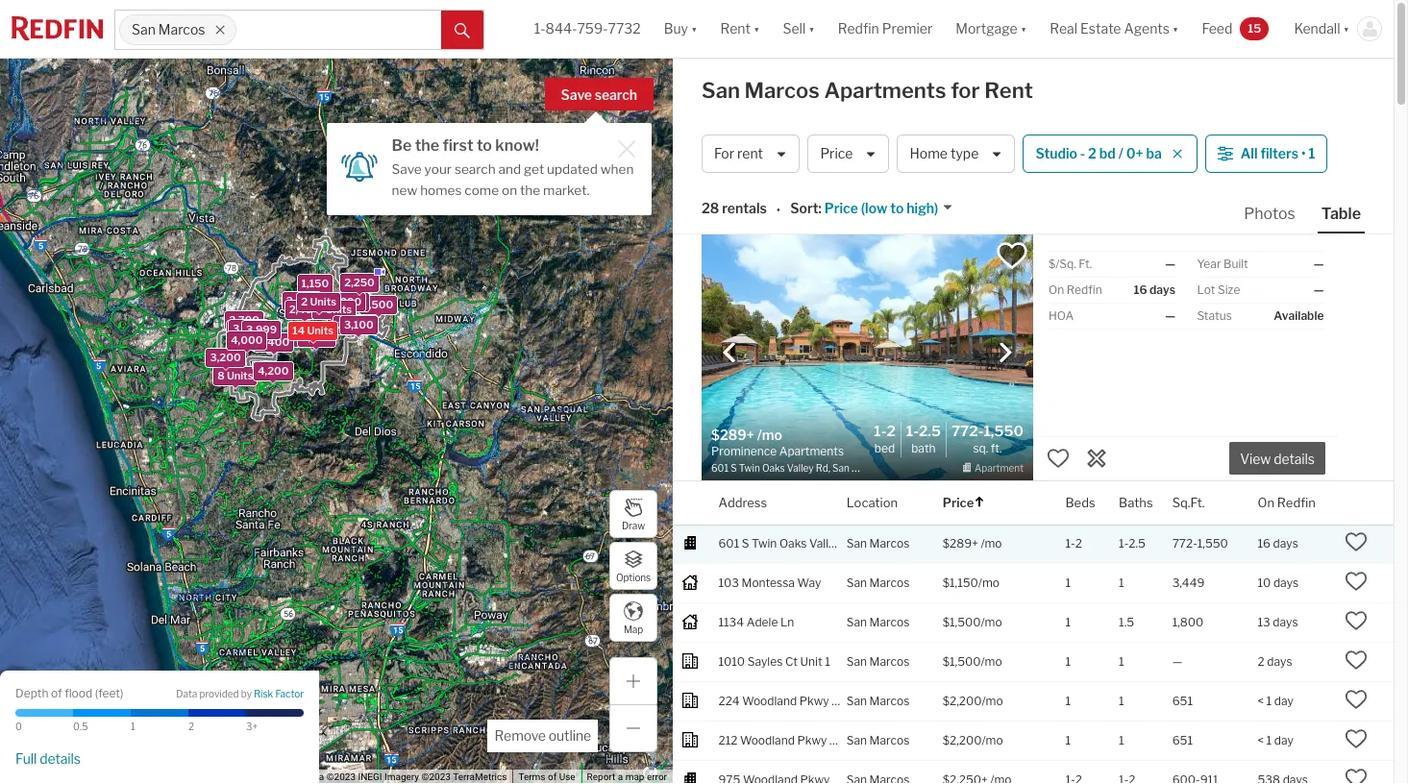 Task type: vqa. For each thing, say whether or not it's contained in the screenshot.
772-1,550 Sq. Ft.'s 772-
yes



Task type: describe. For each thing, give the bounding box(es) containing it.
favorite button image
[[996, 239, 1029, 272]]

2 down 1,150
[[301, 296, 308, 309]]

full
[[15, 751, 37, 767]]

for
[[714, 146, 735, 162]]

studio
[[1036, 146, 1078, 162]]

san for 212 woodland pkwy #130
[[847, 733, 867, 748]]

be the first to know! dialog
[[326, 112, 651, 215]]

days left lot
[[1150, 283, 1176, 297]]

601 s twin oaks valley rd
[[719, 536, 859, 550]]

▾ for rent ▾
[[754, 21, 760, 37]]

view details
[[1240, 451, 1315, 467]]

by
[[241, 689, 252, 700]]

13 days
[[1258, 615, 1298, 629]]

4,200
[[258, 364, 289, 378]]

factor
[[275, 689, 304, 700]]

on
[[502, 182, 517, 198]]

0
[[15, 721, 22, 733]]

built
[[1224, 257, 1249, 271]]

— for built
[[1314, 257, 1324, 271]]

adele
[[747, 615, 778, 629]]

• for 28 rentals •
[[777, 202, 781, 218]]

1- for 1-2
[[1066, 536, 1075, 550]]

28 rentals •
[[702, 200, 781, 218]]

photos
[[1244, 205, 1296, 223]]

1- for 1-2 bed
[[874, 423, 887, 441]]

ln
[[781, 615, 794, 629]]

ft. inside 772-1,550 sq. ft.
[[991, 441, 1002, 456]]

1 vertical spatial redfin
[[1067, 283, 1102, 297]]

103
[[719, 575, 739, 590]]

sell ▾
[[783, 21, 815, 37]]

search inside button
[[595, 87, 637, 103]]

1,550 for 772-1,550
[[1198, 536, 1228, 550]]

photos button
[[1240, 204, 1318, 232]]

0 horizontal spatial 8 units
[[217, 369, 253, 383]]

beds
[[1066, 495, 1096, 510]]

know!
[[495, 137, 539, 155]]

ct
[[785, 654, 798, 669]]

feet
[[98, 686, 120, 700]]

full details button
[[15, 751, 81, 768]]

0 vertical spatial 16 days
[[1134, 283, 1176, 297]]

market.
[[543, 182, 590, 198]]

772- for 772-1,550 sq. ft.
[[952, 423, 984, 441]]

▾ for kendall ▾
[[1344, 21, 1350, 37]]

1- for 1-844-759-7732
[[534, 21, 546, 37]]

all filters • 1 button
[[1205, 135, 1328, 173]]

woodland for 224
[[742, 694, 797, 708]]

updated
[[547, 162, 598, 177]]

sort
[[790, 200, 819, 217]]

772- for 772-1,550
[[1172, 536, 1198, 550]]

days for 772-1,550
[[1273, 536, 1299, 550]]

$2,200 /mo for 224 woodland pkwy #157
[[943, 694, 1003, 708]]

$1,500 for 1010 sayles ct unit 1
[[943, 654, 981, 669]]

— for ft.
[[1165, 257, 1176, 271]]

terms of use link
[[519, 772, 575, 783]]

$289+ /mo
[[943, 536, 1002, 550]]

224
[[719, 694, 740, 708]]

2,800
[[297, 331, 328, 345]]

2.5 for 1-2.5
[[1129, 536, 1146, 550]]

pkwy for #130
[[797, 733, 827, 748]]

home type button
[[897, 135, 1016, 173]]

/mo for #130
[[982, 733, 1003, 748]]

1 vertical spatial rent
[[985, 78, 1033, 103]]

1010
[[719, 654, 745, 669]]

studio - 2 bd / 0+ ba
[[1036, 146, 1162, 162]]

2 days
[[1258, 654, 1293, 669]]

map for map
[[624, 623, 643, 635]]

buy ▾ button
[[664, 0, 697, 58]]

$1,150 /mo
[[943, 575, 1000, 590]]

1- for 1-2.5
[[1119, 536, 1129, 550]]

favorite button checkbox
[[996, 239, 1029, 272]]

save for save search
[[561, 87, 592, 103]]

/mo for unit
[[981, 654, 1002, 669]]

error
[[647, 772, 667, 783]]

1,800
[[1172, 615, 1204, 629]]

view details link
[[1230, 440, 1326, 475]]

0 horizontal spatial on
[[1049, 283, 1064, 297]]

marcos for 212 woodland pkwy #130
[[870, 733, 910, 748]]

day for 212 woodland pkwy #130
[[1274, 733, 1294, 748]]

3+
[[246, 721, 258, 733]]

1 horizontal spatial price button
[[943, 482, 986, 525]]

terms of use
[[519, 772, 575, 783]]

terms
[[519, 772, 546, 783]]

2 3,500 from the top
[[233, 324, 265, 338]]

hoa
[[1049, 309, 1074, 323]]

for
[[951, 78, 980, 103]]

2,650
[[338, 319, 369, 332]]

flood
[[65, 686, 92, 700]]

< 1 day for 212 woodland pkwy #130
[[1258, 733, 1294, 748]]

2,499
[[289, 303, 320, 316]]

when
[[601, 162, 634, 177]]

< for #130
[[1258, 733, 1264, 748]]

$/sq. ft.
[[1049, 257, 1092, 271]]

— down 1,800
[[1172, 654, 1183, 669]]

rd
[[844, 536, 859, 550]]

premier
[[882, 21, 933, 37]]

price (low to high) button
[[822, 199, 954, 218]]

x-out this home image
[[1085, 447, 1108, 470]]

size
[[1218, 283, 1240, 297]]

3,000
[[231, 323, 263, 337]]

2.5 for 1-2.5 bath
[[919, 423, 941, 441]]

favorite this home image for 2 days
[[1345, 649, 1368, 672]]

san for 103 montessa way
[[847, 575, 867, 590]]

to inside be the first to know! dialog
[[477, 137, 492, 155]]

1-2.5
[[1119, 536, 1146, 550]]

#157
[[832, 694, 859, 708]]

homes
[[420, 182, 462, 198]]

1 vertical spatial 3,200
[[210, 351, 241, 364]]

buy
[[664, 21, 688, 37]]

:
[[819, 200, 822, 217]]

units down 1,150
[[310, 296, 337, 309]]

risk
[[254, 689, 273, 700]]

1134 adele ln
[[719, 615, 794, 629]]

real
[[1050, 21, 1078, 37]]

5 ▾ from the left
[[1173, 21, 1179, 37]]

marcos for 224 woodland pkwy #157
[[870, 694, 910, 708]]

details for full details
[[40, 751, 81, 767]]

0 horizontal spatial 8
[[217, 369, 225, 383]]

san up for
[[702, 78, 740, 103]]

draw button
[[609, 490, 658, 538]]

redfin inside redfin premier button
[[838, 21, 879, 37]]

beds button
[[1066, 482, 1096, 525]]

data
[[176, 689, 197, 700]]

map
[[625, 772, 645, 783]]

risk factor link
[[254, 689, 304, 702]]

3,100
[[344, 318, 374, 332]]

of for terms
[[548, 772, 557, 783]]

on inside button
[[1258, 495, 1275, 510]]

location
[[847, 495, 898, 510]]

woodland for 212
[[740, 733, 795, 748]]

san for 224 woodland pkwy #157
[[847, 694, 867, 708]]

2 down "data"
[[188, 721, 194, 733]]

real estate agents ▾ button
[[1038, 0, 1190, 58]]

the inside save your search and get updated when new homes come on the market.
[[520, 182, 540, 198]]

3,400
[[258, 335, 290, 349]]

1,550 for 772-1,550 sq. ft.
[[984, 423, 1024, 441]]

days for —
[[1267, 654, 1293, 669]]

twin
[[752, 536, 777, 550]]

san marcos for 1010 sayles ct unit 1
[[847, 654, 910, 669]]

0 vertical spatial price
[[820, 146, 853, 162]]

$2,200 for 224 woodland pkwy #157
[[943, 694, 982, 708]]

0.5
[[73, 721, 88, 733]]

sell ▾ button
[[783, 0, 815, 58]]

available
[[1274, 309, 1324, 323]]

save for save your search and get updated when new homes come on the market.
[[392, 162, 422, 177]]

mortgage ▾ button
[[944, 0, 1038, 58]]

0 vertical spatial ft.
[[1079, 257, 1092, 271]]

pkwy for #157
[[800, 694, 829, 708]]

remove studio - 2 bd / 0+ ba image
[[1172, 148, 1183, 160]]

14
[[293, 324, 305, 337]]

2,935
[[301, 330, 332, 344]]



Task type: locate. For each thing, give the bounding box(es) containing it.
2,495
[[286, 294, 317, 308]]

— left year
[[1165, 257, 1176, 271]]

days right 13
[[1273, 615, 1298, 629]]

0 vertical spatial <
[[1258, 694, 1264, 708]]

1 horizontal spatial on redfin
[[1258, 495, 1316, 510]]

1 $2,200 /mo from the top
[[943, 694, 1003, 708]]

1 vertical spatial 651
[[1172, 733, 1193, 748]]

/mo for oaks
[[981, 536, 1002, 550]]

0 vertical spatial 772-
[[952, 423, 984, 441]]

0 horizontal spatial save
[[392, 162, 422, 177]]

to right first in the top of the page
[[477, 137, 492, 155]]

report a map error link
[[587, 772, 667, 783]]

kendall ▾
[[1294, 21, 1350, 37]]

search inside save your search and get updated when new homes come on the market.
[[455, 162, 496, 177]]

mortgage ▾
[[956, 21, 1027, 37]]

1 horizontal spatial search
[[595, 87, 637, 103]]

price right :
[[825, 200, 858, 217]]

studio - 2 bd / 0+ ba button
[[1023, 135, 1198, 173]]

0 horizontal spatial 2.5
[[919, 423, 941, 441]]

san right ln
[[847, 615, 867, 629]]

212 woodland pkwy #130
[[719, 733, 857, 748]]

address button
[[719, 482, 767, 525]]

▾ right kendall
[[1344, 21, 1350, 37]]

▾ right the 'buy'
[[691, 21, 697, 37]]

save your search and get updated when new homes come on the market.
[[392, 162, 634, 198]]

2 day from the top
[[1274, 733, 1294, 748]]

$2,200 /mo for 212 woodland pkwy #130
[[943, 733, 1003, 748]]

home
[[910, 146, 948, 162]]

kendall
[[1294, 21, 1341, 37]]

units up 2,650
[[325, 303, 352, 316]]

favorite this home image
[[1345, 609, 1368, 632], [1345, 727, 1368, 750]]

0 horizontal spatial search
[[455, 162, 496, 177]]

days
[[1150, 283, 1176, 297], [1273, 536, 1299, 550], [1274, 575, 1299, 590], [1273, 615, 1298, 629], [1267, 654, 1293, 669]]

san marcos for 1134 adele ln
[[847, 615, 910, 629]]

redfin inside on redfin button
[[1277, 495, 1316, 510]]

map button
[[609, 594, 658, 642]]

search down 7732
[[595, 87, 637, 103]]

bd
[[1100, 146, 1116, 162]]

days down 13 days
[[1267, 654, 1293, 669]]

on down the view
[[1258, 495, 1275, 510]]

of left the use
[[548, 772, 557, 783]]

2 down beds "button"
[[1075, 536, 1082, 550]]

2 favorite this home image from the top
[[1345, 727, 1368, 750]]

1 < from the top
[[1258, 694, 1264, 708]]

0 vertical spatial pkwy
[[800, 694, 829, 708]]

table button
[[1318, 204, 1365, 234]]

0 horizontal spatial price button
[[808, 135, 890, 173]]

< for #157
[[1258, 694, 1264, 708]]

report
[[587, 772, 616, 783]]

provided
[[199, 689, 239, 700]]

$/sq.
[[1049, 257, 1076, 271]]

772- up 3,449
[[1172, 536, 1198, 550]]

san marcos for 212 woodland pkwy #130
[[847, 733, 910, 748]]

2 651 from the top
[[1172, 733, 1193, 748]]

ba
[[1146, 146, 1162, 162]]

0 vertical spatial $2,200 /mo
[[943, 694, 1003, 708]]

san down the #157
[[847, 733, 867, 748]]

1 ©2023 from the left
[[327, 772, 356, 783]]

1 $1,500 /mo from the top
[[943, 615, 1002, 629]]

16 left lot
[[1134, 283, 1147, 297]]

favorite this home image for 16 days
[[1345, 530, 1368, 553]]

sq.
[[973, 441, 988, 456]]

•
[[1302, 146, 1306, 162], [777, 202, 781, 218]]

1 vertical spatial on redfin
[[1258, 495, 1316, 510]]

0 vertical spatial < 1 day
[[1258, 694, 1294, 708]]

price button
[[808, 135, 890, 173], [943, 482, 986, 525]]

day for 224 woodland pkwy #157
[[1274, 694, 1294, 708]]

redfin
[[838, 21, 879, 37], [1067, 283, 1102, 297], [1277, 495, 1316, 510]]

0 vertical spatial search
[[595, 87, 637, 103]]

days down on redfin button
[[1273, 536, 1299, 550]]

favorite this home image for < 1 day
[[1345, 727, 1368, 750]]

map down options on the bottom of the page
[[624, 623, 643, 635]]

• inside "28 rentals •"
[[777, 202, 781, 218]]

6 ▾ from the left
[[1344, 21, 1350, 37]]

rent right for
[[985, 78, 1033, 103]]

1 horizontal spatial 2.5
[[1129, 536, 1146, 550]]

1 ▾ from the left
[[691, 21, 697, 37]]

units down 2,250
[[338, 295, 365, 309]]

2 units
[[330, 295, 365, 309], [301, 296, 337, 309]]

• right filters
[[1302, 146, 1306, 162]]

0 vertical spatial price button
[[808, 135, 890, 173]]

▾ left sell
[[754, 21, 760, 37]]

$1,500 /mo for 1
[[943, 654, 1002, 669]]

1- up the bath
[[906, 423, 919, 441]]

san for 1134 adele ln
[[847, 615, 867, 629]]

marcos for 601 s twin oaks valley rd
[[870, 536, 910, 550]]

1 horizontal spatial 16 days
[[1258, 536, 1299, 550]]

2 vertical spatial price
[[943, 495, 974, 510]]

on redfin down $/sq. ft.
[[1049, 283, 1102, 297]]

1- up bed
[[874, 423, 887, 441]]

772- inside 772-1,550 sq. ft.
[[952, 423, 984, 441]]

0 vertical spatial 651
[[1172, 694, 1193, 708]]

759-
[[577, 21, 608, 37]]

651 for #130
[[1172, 733, 1193, 748]]

to right (low
[[891, 200, 904, 217]]

1 < 1 day from the top
[[1258, 694, 1294, 708]]

submit search image
[[455, 23, 471, 38]]

unit
[[800, 654, 823, 669]]

772-
[[952, 423, 984, 441], [1172, 536, 1198, 550]]

sq.ft.
[[1172, 495, 1205, 510]]

1 vertical spatial price button
[[943, 482, 986, 525]]

2 2 units from the left
[[301, 296, 337, 309]]

favorite this home image
[[1047, 447, 1070, 470], [1345, 530, 1368, 553], [1345, 570, 1368, 593], [1345, 649, 1368, 672], [1345, 688, 1368, 711], [1345, 767, 1368, 783]]

1 inside button
[[1309, 146, 1315, 162]]

0 vertical spatial day
[[1274, 694, 1294, 708]]

on redfin down view details
[[1258, 495, 1316, 510]]

1- inside 1-2 bed
[[874, 423, 887, 441]]

save inside button
[[561, 87, 592, 103]]

2 < 1 day from the top
[[1258, 733, 1294, 748]]

to inside price (low to high) button
[[891, 200, 904, 217]]

2 right 2,499
[[330, 295, 336, 309]]

san
[[132, 22, 156, 38], [702, 78, 740, 103], [847, 536, 867, 550], [847, 575, 867, 590], [847, 615, 867, 629], [847, 654, 867, 669], [847, 694, 867, 708], [847, 733, 867, 748]]

2 right -
[[1088, 146, 1097, 162]]

< 1 day for 224 woodland pkwy #157
[[1258, 694, 1294, 708]]

details right full
[[40, 751, 81, 767]]

0 horizontal spatial map
[[284, 772, 303, 783]]

0 horizontal spatial 1,500
[[332, 318, 362, 331]]

1 vertical spatial favorite this home image
[[1345, 727, 1368, 750]]

▾ for buy ▾
[[691, 21, 697, 37]]

2 inside 1-2 bed
[[887, 423, 896, 441]]

price inside button
[[825, 200, 858, 217]]

1 $2,200 from the top
[[943, 694, 982, 708]]

1 horizontal spatial 1,550
[[1198, 536, 1228, 550]]

— left status
[[1165, 309, 1176, 323]]

1- inside "1-2.5 bath"
[[906, 423, 919, 441]]

1 vertical spatial pkwy
[[797, 733, 827, 748]]

— down table button
[[1314, 257, 1324, 271]]

0 vertical spatial map
[[624, 623, 643, 635]]

details for view details
[[1274, 451, 1315, 467]]

4 ▾ from the left
[[1021, 21, 1027, 37]]

0 vertical spatial 8 units
[[316, 303, 352, 316]]

details right the view
[[1274, 451, 1315, 467]]

first
[[443, 137, 474, 155]]

price button up the $289+
[[943, 482, 986, 525]]

0 horizontal spatial 16
[[1134, 283, 1147, 297]]

map for map data ©2023 inegi  imagery ©2023 terrametrics
[[284, 772, 303, 783]]

1 vertical spatial <
[[1258, 733, 1264, 748]]

all
[[1241, 146, 1258, 162]]

san marcos for 103 montessa way
[[847, 575, 910, 590]]

1,550 up 3,449
[[1198, 536, 1228, 550]]

google image
[[5, 758, 68, 783]]

1,150
[[301, 276, 329, 290]]

0 horizontal spatial details
[[40, 751, 81, 767]]

▾ right agents
[[1173, 21, 1179, 37]]

/mo for #157
[[982, 694, 1003, 708]]

lot
[[1197, 283, 1216, 297]]

$1,150
[[943, 575, 978, 590]]

year built
[[1197, 257, 1249, 271]]

13
[[1258, 615, 1271, 629]]

1 vertical spatial to
[[891, 200, 904, 217]]

san right valley
[[847, 536, 867, 550]]

0 vertical spatial 1,500
[[364, 298, 393, 311]]

2 $2,200 from the top
[[943, 733, 982, 748]]

2 $1,500 from the top
[[943, 654, 981, 669]]

heading
[[711, 425, 868, 476]]

▾ right mortgage
[[1021, 21, 1027, 37]]

0 horizontal spatial rent
[[720, 21, 751, 37]]

1 vertical spatial 2.5
[[1129, 536, 1146, 550]]

1 vertical spatial details
[[40, 751, 81, 767]]

©2023
[[327, 772, 356, 783], [422, 772, 451, 783]]

rent ▾
[[720, 21, 760, 37]]

map left data on the left
[[284, 772, 303, 783]]

remove san marcos image
[[215, 24, 226, 36]]

woodland down sayles
[[742, 694, 797, 708]]

▾ for sell ▾
[[809, 21, 815, 37]]

1 vertical spatial map
[[284, 772, 303, 783]]

1 vertical spatial save
[[392, 162, 422, 177]]

save up 'new'
[[392, 162, 422, 177]]

search up "come"
[[455, 162, 496, 177]]

days right 10
[[1274, 575, 1299, 590]]

1,550 inside 772-1,550 sq. ft.
[[984, 423, 1024, 441]]

the right be
[[415, 137, 440, 155]]

montessa
[[742, 575, 795, 590]]

san left remove san marcos icon
[[132, 22, 156, 38]]

2 < from the top
[[1258, 733, 1264, 748]]

1 horizontal spatial ©2023
[[422, 772, 451, 783]]

2 $2,200 /mo from the top
[[943, 733, 1003, 748]]

▾ for mortgage ▾
[[1021, 21, 1027, 37]]

san marcos for 224 woodland pkwy #157
[[847, 694, 910, 708]]

0 horizontal spatial on redfin
[[1049, 283, 1102, 297]]

2 inside studio - 2 bd / 0+ ba "button"
[[1088, 146, 1097, 162]]

3,449
[[1172, 575, 1205, 590]]

0 vertical spatial 3,200
[[235, 324, 266, 338]]

rent right buy ▾
[[720, 21, 751, 37]]

san for 601 s twin oaks valley rd
[[847, 536, 867, 550]]

1 vertical spatial 8 units
[[217, 369, 253, 383]]

price up :
[[820, 146, 853, 162]]

0 horizontal spatial to
[[477, 137, 492, 155]]

1 day from the top
[[1274, 694, 1294, 708]]

651 for #157
[[1172, 694, 1193, 708]]

0 vertical spatial redfin
[[838, 21, 879, 37]]

$1,500 for 1134 adele ln
[[943, 615, 981, 629]]

1- for 1-2.5 bath
[[906, 423, 919, 441]]

2.5 down baths button
[[1129, 536, 1146, 550]]

1 horizontal spatial 1,500
[[364, 298, 393, 311]]

0 vertical spatial on
[[1049, 283, 1064, 297]]

1 2 units from the left
[[330, 295, 365, 309]]

marcos for 1010 sayles ct unit 1
[[870, 654, 910, 669]]

the right the on
[[520, 182, 540, 198]]

map region
[[0, 0, 689, 783]]

1 horizontal spatial 16
[[1258, 536, 1271, 550]]

address
[[719, 495, 767, 510]]

marcos for 1134 adele ln
[[870, 615, 910, 629]]

pkwy left the #157
[[800, 694, 829, 708]]

redfin premier button
[[826, 0, 944, 58]]

1 horizontal spatial of
[[548, 772, 557, 783]]

san up #130
[[847, 694, 867, 708]]

redfin left the premier
[[838, 21, 879, 37]]

1 horizontal spatial 8 units
[[316, 303, 352, 316]]

0 vertical spatial 16
[[1134, 283, 1147, 297]]

8 units down 4,000 on the top
[[217, 369, 253, 383]]

1 horizontal spatial map
[[624, 623, 643, 635]]

real estate agents ▾ link
[[1050, 0, 1179, 58]]

redfin down view details
[[1277, 495, 1316, 510]]

draw
[[622, 520, 645, 531]]

oaks
[[780, 536, 807, 550]]

1 vertical spatial of
[[548, 772, 557, 783]]

2.5 inside "1-2.5 bath"
[[919, 423, 941, 441]]

1 horizontal spatial •
[[1302, 146, 1306, 162]]

0 horizontal spatial the
[[415, 137, 440, 155]]

of for depth
[[51, 686, 62, 700]]

1 horizontal spatial 8
[[316, 303, 323, 316]]

1 vertical spatial 16 days
[[1258, 536, 1299, 550]]

0 vertical spatial rent
[[720, 21, 751, 37]]

8 left '4,200'
[[217, 369, 225, 383]]

units right 14
[[307, 324, 334, 337]]

0 vertical spatial on redfin
[[1049, 283, 1102, 297]]

$2,200 for 212 woodland pkwy #130
[[943, 733, 982, 748]]

• inside button
[[1302, 146, 1306, 162]]

0 vertical spatial details
[[1274, 451, 1315, 467]]

651
[[1172, 694, 1193, 708], [1172, 733, 1193, 748]]

7732
[[608, 21, 641, 37]]

price up the $289+
[[943, 495, 974, 510]]

16 up 10
[[1258, 536, 1271, 550]]

1,550 up sq.
[[984, 423, 1024, 441]]

rent ▾ button
[[720, 0, 760, 58]]

the
[[415, 137, 440, 155], [520, 182, 540, 198]]

sell ▾ button
[[771, 0, 826, 58]]

favorite this home image for < 1 day
[[1345, 688, 1368, 711]]

on redfin button
[[1258, 482, 1316, 525]]

pkwy left #130
[[797, 733, 827, 748]]

1 vertical spatial 8
[[217, 369, 225, 383]]

1 vertical spatial < 1 day
[[1258, 733, 1294, 748]]

1-844-759-7732
[[534, 21, 641, 37]]

0 vertical spatial 1,550
[[984, 423, 1024, 441]]

0 vertical spatial of
[[51, 686, 62, 700]]

0+
[[1126, 146, 1143, 162]]

san up the #157
[[847, 654, 867, 669]]

apartments
[[824, 78, 946, 103]]

mortgage ▾ button
[[956, 0, 1027, 58]]

bath
[[911, 441, 936, 456]]

1 vertical spatial •
[[777, 202, 781, 218]]

days for 3,449
[[1274, 575, 1299, 590]]

1134
[[719, 615, 744, 629]]

save down 1-844-759-7732 link
[[561, 87, 592, 103]]

0 horizontal spatial of
[[51, 686, 62, 700]]

1- left "759-"
[[534, 21, 546, 37]]

1 vertical spatial $1,500
[[943, 654, 981, 669]]

1 3,500 from the top
[[233, 322, 264, 336]]

10 days
[[1258, 575, 1299, 590]]

of left the flood
[[51, 686, 62, 700]]

rent inside dropdown button
[[720, 21, 751, 37]]

ft. right sq.
[[991, 441, 1002, 456]]

0 vertical spatial the
[[415, 137, 440, 155]]

©2023 right data on the left
[[327, 772, 356, 783]]

san marcos for 601 s twin oaks valley rd
[[847, 536, 910, 550]]

1 vertical spatial search
[[455, 162, 496, 177]]

$289+
[[943, 536, 978, 550]]

28
[[702, 200, 719, 217]]

imagery
[[385, 772, 419, 783]]

be
[[392, 137, 412, 155]]

1,500 up 3,100
[[364, 298, 393, 311]]

high)
[[907, 200, 939, 217]]

1- down baths button
[[1119, 536, 1129, 550]]

1 horizontal spatial rent
[[985, 78, 1033, 103]]

previous button image
[[720, 343, 739, 362]]

8 units up 2,650
[[316, 303, 352, 316]]

16 days left lot
[[1134, 283, 1176, 297]]

favorite this home image for 13 days
[[1345, 609, 1368, 632]]

0 horizontal spatial redfin
[[838, 21, 879, 37]]

marcos for 103 montessa way
[[870, 575, 910, 590]]

next button image
[[996, 343, 1015, 362]]

2 up bed
[[887, 423, 896, 441]]

©2023 right imagery
[[422, 772, 451, 783]]

woodland right 212
[[740, 733, 795, 748]]

2 down 13
[[1258, 654, 1265, 669]]

2 $1,500 /mo from the top
[[943, 654, 1002, 669]]

772-1,550 sq. ft.
[[952, 423, 1024, 456]]

2 vertical spatial redfin
[[1277, 495, 1316, 510]]

• for all filters • 1
[[1302, 146, 1306, 162]]

details inside "button"
[[1274, 451, 1315, 467]]

favorite this home image for 10 days
[[1345, 570, 1368, 593]]

rent
[[737, 146, 763, 162]]

1 horizontal spatial redfin
[[1067, 283, 1102, 297]]

3 ▾ from the left
[[809, 21, 815, 37]]

0 horizontal spatial 1,550
[[984, 423, 1024, 441]]

0 vertical spatial •
[[1302, 146, 1306, 162]]

0 horizontal spatial ft.
[[991, 441, 1002, 456]]

▾ right sell
[[809, 21, 815, 37]]

1 vertical spatial $2,200 /mo
[[943, 733, 1003, 748]]

1 horizontal spatial ft.
[[1079, 257, 1092, 271]]

—
[[1165, 257, 1176, 271], [1314, 257, 1324, 271], [1314, 283, 1324, 297], [1165, 309, 1176, 323], [1172, 654, 1183, 669]]

view details button
[[1230, 442, 1326, 475]]

ft. right $/sq.
[[1079, 257, 1092, 271]]

— up the available
[[1314, 283, 1324, 297]]

bed
[[875, 441, 895, 456]]

2 units down 2,250
[[330, 295, 365, 309]]

2 units down 1,150
[[301, 296, 337, 309]]

buy ▾ button
[[652, 0, 709, 58]]

• left sort
[[777, 202, 781, 218]]

1 horizontal spatial on
[[1258, 495, 1275, 510]]

772- up sq.
[[952, 423, 984, 441]]

map inside button
[[624, 623, 643, 635]]

1 horizontal spatial details
[[1274, 451, 1315, 467]]

home type
[[910, 146, 979, 162]]

options
[[616, 572, 651, 583]]

0 horizontal spatial 16 days
[[1134, 283, 1176, 297]]

16 days up 10 days at the right bottom of page
[[1258, 536, 1299, 550]]

0 vertical spatial woodland
[[742, 694, 797, 708]]

1 vertical spatial 1,500
[[332, 318, 362, 331]]

— for size
[[1314, 283, 1324, 297]]

0 vertical spatial favorite this home image
[[1345, 609, 1368, 632]]

1 vertical spatial $1,500 /mo
[[943, 654, 1002, 669]]

redfin down $/sq. ft.
[[1067, 283, 1102, 297]]

2 ▾ from the left
[[754, 21, 760, 37]]

woodland
[[742, 694, 797, 708], [740, 733, 795, 748]]

2.5 up the bath
[[919, 423, 941, 441]]

san for 1010 sayles ct unit 1
[[847, 654, 867, 669]]

1 vertical spatial $2,200
[[943, 733, 982, 748]]

None search field
[[237, 11, 442, 49]]

1 651 from the top
[[1172, 694, 1193, 708]]

price button up (low
[[808, 135, 890, 173]]

san down rd
[[847, 575, 867, 590]]

1 vertical spatial 16
[[1258, 536, 1271, 550]]

1 vertical spatial on
[[1258, 495, 1275, 510]]

2 ©2023 from the left
[[422, 772, 451, 783]]

units left '4,200'
[[227, 369, 253, 383]]

1-2.5 bath
[[906, 423, 941, 456]]

1 vertical spatial price
[[825, 200, 858, 217]]

$1,500 /mo for 1.5
[[943, 615, 1002, 629]]

0 vertical spatial 8
[[316, 303, 323, 316]]

pkwy
[[800, 694, 829, 708], [797, 733, 827, 748]]

options button
[[609, 542, 658, 590]]

details inside button
[[40, 751, 81, 767]]

redfin premier
[[838, 21, 933, 37]]

1- down beds "button"
[[1066, 536, 1075, 550]]

2.5
[[919, 423, 941, 441], [1129, 536, 1146, 550]]

1,500 down 2,200
[[332, 318, 362, 331]]

1 vertical spatial ft.
[[991, 441, 1002, 456]]

1 $1,500 from the top
[[943, 615, 981, 629]]

2 horizontal spatial redfin
[[1277, 495, 1316, 510]]

1-2
[[1066, 536, 1082, 550]]

photo of 601 s twin oaks valley rd, san marcos, ca 92078 image
[[702, 235, 1033, 481]]

1 favorite this home image from the top
[[1345, 609, 1368, 632]]

8 up 14 units
[[316, 303, 323, 316]]

days for 1,800
[[1273, 615, 1298, 629]]

on up hoa
[[1049, 283, 1064, 297]]

save inside save your search and get updated when new homes come on the market.
[[392, 162, 422, 177]]



